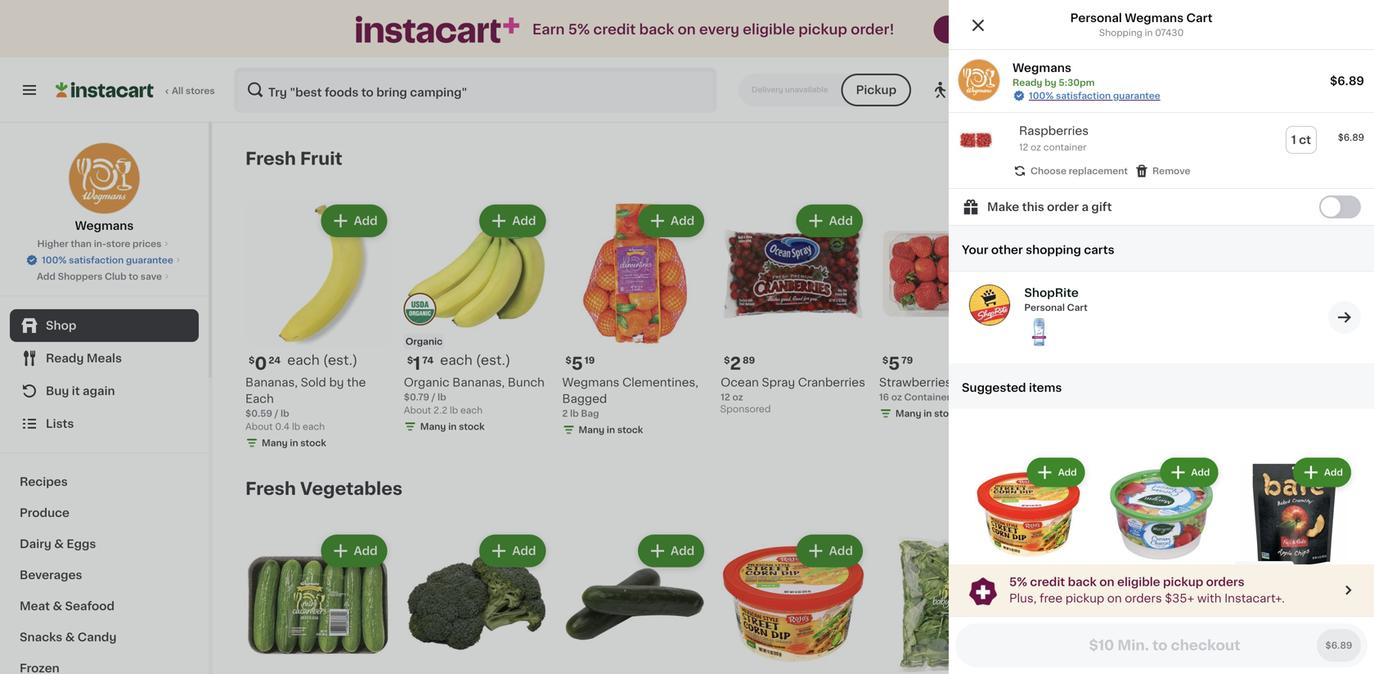 Task type: vqa. For each thing, say whether or not it's contained in the screenshot.
Wegmans link
yes



Task type: locate. For each thing, give the bounding box(es) containing it.
guarantee up product group at the top
[[1114, 91, 1161, 100]]

wegmans inside wegmans ready by 5:30pm
[[1013, 62, 1072, 74]]

pickup
[[957, 84, 1001, 96], [856, 84, 897, 96]]

bananas, inside "organic bananas, bunch $0.79 / lb about 2.2 lb each"
[[453, 377, 505, 388]]

item carousel region containing fresh vegetables
[[245, 473, 1342, 674]]

7 $ from the left
[[1200, 356, 1206, 365]]

0 horizontal spatial 100% satisfaction guarantee
[[42, 256, 173, 265]]

0 horizontal spatial personal
[[1025, 303, 1065, 312]]

view right 'farm'
[[1080, 84, 1110, 96]]

many in stock down 2.2
[[420, 422, 485, 431]]

wegmans image
[[959, 60, 1000, 101]]

5 $ from the left
[[566, 356, 572, 365]]

each inside lemons 1 each
[[1044, 393, 1067, 402]]

sponsored badge image
[[721, 405, 771, 415]]

each inside $ 0 24 each (est.)
[[287, 354, 320, 367]]

fresh left fruit
[[245, 150, 296, 167]]

wegmans up pickup at 100 farm view
[[1013, 62, 1072, 74]]

1 vertical spatial cart
[[1068, 303, 1088, 312]]

0 vertical spatial 100% satisfaction guarantee
[[1029, 91, 1161, 100]]

product group
[[245, 201, 391, 453], [404, 201, 549, 437], [563, 201, 708, 440], [721, 201, 866, 419], [880, 201, 1025, 424], [1038, 201, 1183, 424], [1197, 201, 1342, 424], [969, 455, 1089, 674], [1102, 455, 1222, 674], [1235, 455, 1355, 674], [245, 532, 391, 674], [404, 532, 549, 674], [563, 532, 708, 674], [721, 532, 866, 674], [880, 532, 1025, 674], [1038, 532, 1183, 674], [1197, 532, 1342, 674]]

1 vertical spatial fresh
[[245, 481, 296, 498]]

strawberries 16 oz container
[[880, 377, 952, 402]]

79 up strawberries
[[902, 356, 913, 365]]

0 vertical spatial eligible
[[743, 23, 795, 36]]

79 inside the $ 0 79
[[1061, 356, 1073, 365]]

items
[[1029, 382, 1063, 393]]

in down container
[[924, 409, 932, 418]]

0.4
[[275, 422, 290, 431]]

many down bag
[[579, 426, 605, 435]]

2 vertical spatial &
[[65, 632, 75, 643]]

2 5 from the left
[[889, 355, 900, 373]]

container
[[1044, 143, 1087, 152]]

0 vertical spatial on
[[678, 23, 696, 36]]

0 horizontal spatial 5:30pm
[[1059, 78, 1095, 87]]

each down lemons
[[1044, 393, 1067, 402]]

stock down "organic bananas, bunch $0.79 / lb about 2.2 lb each"
[[459, 422, 485, 431]]

by up product group at the top
[[1200, 84, 1216, 96]]

$ up items
[[1041, 356, 1047, 365]]

0 vertical spatial 5%
[[568, 23, 590, 36]]

1 horizontal spatial /
[[432, 393, 436, 402]]

1 (est.) from the left
[[323, 354, 358, 367]]

save
[[141, 272, 162, 281]]

wegmans
[[1125, 12, 1184, 24], [1013, 62, 1072, 74], [75, 220, 134, 232], [563, 377, 620, 388]]

pickup left order!
[[799, 23, 848, 36]]

& for snacks
[[65, 632, 75, 643]]

cart inside personal wegmans cart shopping in 07430
[[1187, 12, 1213, 24]]

$ 1 74 each (est.)
[[407, 354, 511, 372]]

higher
[[37, 239, 69, 248]]

each inside "organic bananas, bunch $0.79 / lb about 2.2 lb each"
[[461, 406, 483, 415]]

1 horizontal spatial 5
[[889, 355, 900, 373]]

wegmans ready by 5:30pm
[[1013, 62, 1095, 87]]

1 item carousel region from the top
[[245, 142, 1342, 460]]

organic for organic bananas, bunch $0.79 / lb about 2.2 lb each
[[404, 377, 450, 388]]

5 up strawberries
[[889, 355, 900, 373]]

each up sold on the bottom left
[[287, 354, 320, 367]]

1 horizontal spatial oz
[[892, 393, 902, 402]]

view left more
[[1171, 483, 1199, 495]]

0 horizontal spatial by
[[329, 377, 344, 388]]

0 horizontal spatial credit
[[594, 23, 636, 36]]

shop
[[46, 320, 76, 331]]

free inside 5% credit back on eligible pickup orders plus, free pickup on orders $35+ with instacart+.
[[1040, 593, 1063, 604]]

sold
[[301, 377, 326, 388]]

personal wegmans cart shopping in 07430
[[1071, 12, 1213, 37]]

$0.24 each (estimated) element
[[245, 353, 391, 375]]

$ left 89
[[724, 356, 730, 365]]

0 vertical spatial cart
[[1187, 12, 1213, 24]]

pickup inside "popup button"
[[957, 84, 1001, 96]]

oz right 16
[[892, 393, 902, 402]]

about down $0.79
[[404, 406, 431, 415]]

guarantee inside button
[[126, 256, 173, 265]]

2 vertical spatial on
[[1108, 593, 1122, 604]]

wegmans up "bagged"
[[563, 377, 620, 388]]

$ inside $ 1 49
[[1200, 356, 1206, 365]]

5:30pm up 100% satisfaction guarantee link
[[1059, 78, 1095, 87]]

by left the at the left bottom of the page
[[329, 377, 344, 388]]

1 vertical spatial 100% satisfaction guarantee
[[42, 256, 173, 265]]

& left eggs
[[54, 538, 64, 550]]

0 vertical spatial pickup
[[799, 23, 848, 36]]

2 item carousel region from the top
[[245, 473, 1342, 674]]

1 horizontal spatial view
[[1171, 483, 1199, 495]]

1 horizontal spatial credit
[[1031, 576, 1066, 588]]

0 inside $ 0 24 each (est.)
[[255, 355, 267, 372]]

wegmans inside wegmans clementines, bagged 2 lb bag
[[563, 377, 620, 388]]

add shoppers club to save link
[[37, 270, 172, 283]]

ready
[[1013, 78, 1043, 87], [1156, 84, 1197, 96]]

fresh
[[245, 150, 296, 167], [245, 481, 296, 498]]

07430
[[1156, 28, 1184, 37]]

1 vertical spatial credit
[[1031, 576, 1066, 588]]

lb left bag
[[570, 409, 579, 418]]

credit up plus, on the bottom of the page
[[1031, 576, 1066, 588]]

dairy & eggs
[[20, 538, 96, 550]]

12 down ocean
[[721, 393, 731, 402]]

cart inside shoprite personal cart
[[1068, 303, 1088, 312]]

bananas, up the "each"
[[245, 377, 298, 388]]

1 vertical spatial back
[[1068, 576, 1097, 588]]

100
[[1020, 84, 1042, 96]]

oz up sponsored badge image
[[733, 393, 744, 402]]

bagged
[[563, 393, 607, 405]]

credit right earn on the top
[[594, 23, 636, 36]]

plus,
[[1010, 593, 1037, 604]]

(est.) inside $ 0 24 each (est.)
[[323, 354, 358, 367]]

(est.) up bunch
[[476, 354, 511, 367]]

choose replacement button
[[1013, 164, 1128, 178]]

2 (est.) from the left
[[476, 354, 511, 367]]

oz down raspberries button
[[1031, 143, 1042, 152]]

0 vertical spatial /
[[432, 393, 436, 402]]

1 horizontal spatial pickup
[[1066, 593, 1105, 604]]

free right try
[[975, 24, 999, 35]]

meat & seafood link
[[10, 591, 199, 622]]

by inside wegmans ready by 5:30pm
[[1045, 78, 1057, 87]]

1 for $ 1 74 each (est.)
[[413, 355, 421, 372]]

2 left 89
[[730, 355, 741, 372]]

personal up 'shopping'
[[1071, 12, 1123, 24]]

1 vertical spatial /
[[275, 409, 278, 418]]

2 bananas, from the left
[[453, 377, 505, 388]]

pickup inside button
[[856, 84, 897, 96]]

gift
[[1092, 201, 1113, 213]]

1 vertical spatial pickup
[[1164, 576, 1204, 588]]

$ 0 79
[[1041, 355, 1073, 372]]

0 horizontal spatial 0
[[255, 355, 267, 372]]

to
[[129, 272, 138, 281]]

1 vertical spatial personal
[[1025, 303, 1065, 312]]

about down $0.59
[[245, 422, 273, 431]]

cart for wegmans
[[1187, 12, 1213, 24]]

1 horizontal spatial 100% satisfaction guarantee
[[1029, 91, 1161, 100]]

1
[[1332, 84, 1337, 96], [1292, 134, 1297, 146], [413, 355, 421, 372], [1206, 355, 1213, 373], [1038, 393, 1042, 402]]

1 fresh from the top
[[245, 150, 296, 167]]

organic up "74"
[[406, 337, 443, 346]]

0 horizontal spatial (est.)
[[323, 354, 358, 367]]

& for dairy
[[54, 538, 64, 550]]

in left 07430
[[1145, 28, 1153, 37]]

2 inside wegmans clementines, bagged 2 lb bag
[[563, 409, 568, 418]]

wegmans for wegmans clementines, bagged 2 lb bag
[[563, 377, 620, 388]]

oz inside raspberries 12 oz container
[[1031, 143, 1042, 152]]

$ left the 24
[[249, 356, 255, 365]]

item carousel region
[[245, 142, 1342, 460], [245, 473, 1342, 674]]

$ for $ 2 89
[[724, 356, 730, 365]]

other
[[992, 244, 1023, 256]]

0 vertical spatial organic
[[406, 337, 443, 346]]

organic up $0.79
[[404, 377, 450, 388]]

view inside popup button
[[1171, 483, 1199, 495]]

stock down wegmans clementines, bagged 2 lb bag
[[618, 426, 643, 435]]

1 ct button
[[1287, 127, 1317, 153]]

$ left 49
[[1200, 356, 1206, 365]]

1 5 from the left
[[572, 355, 583, 373]]

0 vertical spatial back
[[639, 23, 675, 36]]

each right 0.4
[[303, 422, 325, 431]]

1 horizontal spatial 0
[[1047, 355, 1060, 372]]

0 horizontal spatial free
[[975, 24, 999, 35]]

19
[[585, 356, 595, 365]]

instacart logo image
[[56, 80, 154, 100]]

0 horizontal spatial bananas,
[[245, 377, 298, 388]]

1 vertical spatial satisfaction
[[69, 256, 124, 265]]

0 horizontal spatial 79
[[902, 356, 913, 365]]

5 for strawberries
[[889, 355, 900, 373]]

add button inside product group
[[798, 206, 862, 236]]

$ for $ 0 24 each (est.)
[[249, 356, 255, 365]]

choose
[[1031, 167, 1067, 176]]

0 horizontal spatial about
[[245, 422, 273, 431]]

1 horizontal spatial eligible
[[1118, 576, 1161, 588]]

item carousel region containing fresh fruit
[[245, 142, 1342, 460]]

(est.) inside $ 1 74 each (est.)
[[476, 354, 511, 367]]

many in stock down 0.4
[[262, 439, 326, 448]]

/ up 0.4
[[275, 409, 278, 418]]

$ inside $ 0 24 each (est.)
[[249, 356, 255, 365]]

wegmans logo image
[[68, 142, 140, 214]]

wegmans for wegmans
[[75, 220, 134, 232]]

by
[[1045, 78, 1057, 87], [1200, 84, 1216, 96], [329, 377, 344, 388]]

pickup
[[799, 23, 848, 36], [1164, 576, 1204, 588], [1066, 593, 1105, 604]]

organic for organic
[[406, 337, 443, 346]]

personal down shoprite
[[1025, 303, 1065, 312]]

pickup left at
[[957, 84, 1001, 96]]

instacart plus icon image
[[356, 16, 520, 43]]

higher than in-store prices link
[[37, 237, 171, 250]]

1 vertical spatial 12
[[721, 393, 731, 402]]

2 horizontal spatial oz
[[1031, 143, 1042, 152]]

satisfaction down higher than in-store prices
[[69, 256, 124, 265]]

1 vertical spatial about
[[245, 422, 273, 431]]

0 horizontal spatial 5
[[572, 355, 583, 373]]

5% inside 5% credit back on eligible pickup orders plus, free pickup on orders $35+ with instacart+.
[[1010, 576, 1028, 588]]

1 vertical spatial 100%
[[42, 256, 67, 265]]

seafood
[[65, 601, 115, 612]]

100% satisfaction guarantee down wegmans ready by 5:30pm
[[1029, 91, 1161, 100]]

$ inside '$ 5 19'
[[566, 356, 572, 365]]

replacement
[[1069, 167, 1128, 176]]

by inside the bananas, sold by the each $0.59 / lb about 0.4 lb each
[[329, 377, 344, 388]]

ocean spray cranberries 12 oz
[[721, 377, 866, 402]]

$ inside $ 1 74 each (est.)
[[407, 356, 413, 365]]

1 horizontal spatial back
[[1068, 576, 1097, 588]]

$ up 16
[[883, 356, 889, 365]]

1 inside lemons 1 each
[[1038, 393, 1042, 402]]

service type group
[[739, 74, 912, 106]]

1 horizontal spatial cart
[[1187, 12, 1213, 24]]

100% satisfaction guarantee up add shoppers club to save "link"
[[42, 256, 173, 265]]

$ inside "$ 5 79"
[[883, 356, 889, 365]]

organic inside "organic bananas, bunch $0.79 / lb about 2.2 lb each"
[[404, 377, 450, 388]]

wegmans link
[[68, 142, 140, 234]]

(est.) up the at the left bottom of the page
[[323, 354, 358, 367]]

view more button
[[1164, 473, 1250, 505]]

many in stock down bag
[[579, 426, 643, 435]]

None search field
[[234, 67, 718, 113]]

lb inside wegmans clementines, bagged 2 lb bag
[[570, 409, 579, 418]]

0 horizontal spatial 2
[[563, 409, 568, 418]]

1 horizontal spatial orders
[[1207, 576, 1245, 588]]

oz inside ocean spray cranberries 12 oz
[[733, 393, 744, 402]]

each
[[287, 354, 320, 367], [440, 354, 473, 367], [1044, 393, 1067, 402], [461, 406, 483, 415], [303, 422, 325, 431]]

3 $ from the left
[[724, 356, 730, 365]]

74
[[422, 356, 434, 365]]

0 horizontal spatial guarantee
[[126, 256, 173, 265]]

5 left 19 on the left bottom
[[572, 355, 583, 373]]

(est.) for 1
[[476, 354, 511, 367]]

by right '100'
[[1045, 78, 1057, 87]]

make this order a gift
[[988, 201, 1113, 213]]

cart down shoprite
[[1068, 303, 1088, 312]]

ct
[[1300, 134, 1312, 146]]

5% right earn on the top
[[568, 23, 590, 36]]

product group containing 2
[[721, 201, 866, 419]]

100% inside 100% satisfaction guarantee link
[[1029, 91, 1054, 100]]

1 vertical spatial orders
[[1125, 593, 1163, 604]]

1 horizontal spatial (est.)
[[476, 354, 511, 367]]

by for the
[[329, 377, 344, 388]]

0 left the 24
[[255, 355, 267, 372]]

1 horizontal spatial guarantee
[[1114, 91, 1161, 100]]

2 vertical spatial pickup
[[1066, 593, 1105, 604]]

0 for $ 0 79
[[1047, 355, 1060, 372]]

lb up 2.2
[[438, 393, 446, 402]]

0 vertical spatial credit
[[594, 23, 636, 36]]

0 vertical spatial item carousel region
[[245, 142, 1342, 460]]

orders left $35+
[[1125, 593, 1163, 604]]

1 bananas, from the left
[[245, 377, 298, 388]]

on
[[678, 23, 696, 36], [1100, 576, 1115, 588], [1108, 593, 1122, 604]]

orders up with at the bottom of the page
[[1207, 576, 1245, 588]]

/ up 2.2
[[432, 393, 436, 402]]

79 inside "$ 5 79"
[[902, 356, 913, 365]]

2 79 from the left
[[902, 356, 913, 365]]

1 vertical spatial item carousel region
[[245, 473, 1342, 674]]

$ inside $ 2 89
[[724, 356, 730, 365]]

at
[[1004, 84, 1017, 96]]

2 $ from the left
[[407, 356, 413, 365]]

0 horizontal spatial satisfaction
[[69, 256, 124, 265]]

bunch
[[508, 377, 545, 388]]

2 down "bagged"
[[563, 409, 568, 418]]

100% down wegmans ready by 5:30pm
[[1029, 91, 1054, 100]]

raspberries button
[[1020, 124, 1089, 138]]

0 vertical spatial view
[[1080, 84, 1110, 96]]

1 inside $ 1 74 each (est.)
[[413, 355, 421, 372]]

lists
[[46, 418, 74, 430]]

about inside "organic bananas, bunch $0.79 / lb about 2.2 lb each"
[[404, 406, 431, 415]]

bananas,
[[245, 377, 298, 388], [453, 377, 505, 388]]

earn 5% credit back on every eligible pickup order!
[[533, 23, 895, 36]]

$ inside the $ 0 79
[[1041, 356, 1047, 365]]

cart
[[1187, 12, 1213, 24], [1068, 303, 1088, 312]]

1 vertical spatial eligible
[[1118, 576, 1161, 588]]

1 horizontal spatial 100%
[[1029, 91, 1054, 100]]

79 up lemons
[[1061, 356, 1073, 365]]

oz inside strawberries 16 oz container
[[892, 393, 902, 402]]

snacks
[[20, 632, 62, 643]]

& right meat
[[53, 601, 62, 612]]

produce
[[20, 507, 70, 519]]

free
[[975, 24, 999, 35], [1040, 593, 1063, 604]]

0 vertical spatial $6.89
[[1331, 75, 1365, 87]]

0 horizontal spatial back
[[639, 23, 675, 36]]

bag
[[581, 409, 599, 418]]

each right "74"
[[440, 354, 473, 367]]

1 vertical spatial 5%
[[1010, 576, 1028, 588]]

$
[[249, 356, 255, 365], [407, 356, 413, 365], [724, 356, 730, 365], [1041, 356, 1047, 365], [566, 356, 572, 365], [883, 356, 889, 365], [1200, 356, 1206, 365]]

1 $ from the left
[[249, 356, 255, 365]]

1 vertical spatial &
[[53, 601, 62, 612]]

pickup down order!
[[856, 84, 897, 96]]

$ left 19 on the left bottom
[[566, 356, 572, 365]]

1 horizontal spatial personal
[[1071, 12, 1123, 24]]

1 0 from the left
[[255, 355, 267, 372]]

89
[[743, 356, 755, 365]]

0 for $ 0 24 each (est.)
[[255, 355, 267, 372]]

eligible
[[743, 23, 795, 36], [1118, 576, 1161, 588]]

pickup right plus, on the bottom of the page
[[1066, 593, 1105, 604]]

& for meat
[[53, 601, 62, 612]]

1 horizontal spatial by
[[1045, 78, 1057, 87]]

lemons 1 each
[[1038, 377, 1084, 402]]

1 vertical spatial $6.89
[[1339, 133, 1365, 142]]

100% satisfaction guarantee link
[[1029, 89, 1161, 102]]

1 vertical spatial organic
[[404, 377, 450, 388]]

pickup up $35+
[[1164, 576, 1204, 588]]

oz for strawberries
[[892, 393, 902, 402]]

ocean
[[721, 377, 759, 388]]

0 vertical spatial fresh
[[245, 150, 296, 167]]

many down 2.2
[[420, 422, 446, 431]]

/
[[432, 393, 436, 402], [275, 409, 278, 418]]

oz
[[1031, 143, 1042, 152], [733, 393, 744, 402], [892, 393, 902, 402]]

1 horizontal spatial free
[[1040, 593, 1063, 604]]

2 0 from the left
[[1047, 355, 1060, 372]]

0 horizontal spatial pickup
[[856, 84, 897, 96]]

100% satisfaction guarantee
[[1029, 91, 1161, 100], [42, 256, 173, 265]]

1 horizontal spatial 79
[[1061, 356, 1073, 365]]

& left candy
[[65, 632, 75, 643]]

buy it again
[[46, 385, 115, 397]]

eligible inside 5% credit back on eligible pickup orders plus, free pickup on orders $35+ with instacart+.
[[1118, 576, 1161, 588]]

in-
[[94, 239, 106, 248]]

0 vertical spatial 2
[[730, 355, 741, 372]]

5% up plus, on the bottom of the page
[[1010, 576, 1028, 588]]

5:30pm left the 1 button
[[1219, 84, 1268, 96]]

organic bananas, bunch $0.79 / lb about 2.2 lb each
[[404, 377, 545, 415]]

$ for $ 5 19
[[566, 356, 572, 365]]

cart up ready by 5:30pm link
[[1187, 12, 1213, 24]]

1 79 from the left
[[1061, 356, 1073, 365]]

0 vertical spatial about
[[404, 406, 431, 415]]

pickup button
[[842, 74, 912, 106]]

stores
[[186, 86, 215, 95]]

satisfaction down wegmans ready by 5:30pm
[[1056, 91, 1111, 100]]

0 horizontal spatial cart
[[1068, 303, 1088, 312]]

personal inside shoprite personal cart
[[1025, 303, 1065, 312]]

100%
[[1029, 91, 1054, 100], [42, 256, 67, 265]]

0 vertical spatial &
[[54, 538, 64, 550]]

higher than in-store prices
[[37, 239, 162, 248]]

bananas, down $1.74 each (estimated) element
[[453, 377, 505, 388]]

free right plus, on the bottom of the page
[[1040, 593, 1063, 604]]

wegmans up higher than in-store prices link at left
[[75, 220, 134, 232]]

spray
[[762, 377, 795, 388]]

fresh down 0.4
[[245, 481, 296, 498]]

1 vertical spatial view
[[1171, 483, 1199, 495]]

0 vertical spatial orders
[[1207, 576, 1245, 588]]

each right 2.2
[[461, 406, 483, 415]]

instacart+.
[[1225, 593, 1285, 604]]

$ left "74"
[[407, 356, 413, 365]]

6 $ from the left
[[883, 356, 889, 365]]

12 inside ocean spray cranberries 12 oz
[[721, 393, 731, 402]]

0 vertical spatial satisfaction
[[1056, 91, 1111, 100]]

79 for 0
[[1061, 356, 1073, 365]]

79
[[1061, 356, 1073, 365], [902, 356, 913, 365]]

0 horizontal spatial 100%
[[42, 256, 67, 265]]

100% down higher at the top of the page
[[42, 256, 67, 265]]

1 horizontal spatial pickup
[[957, 84, 1001, 96]]

add
[[354, 215, 378, 227], [512, 215, 536, 227], [671, 215, 695, 227], [829, 215, 853, 227], [988, 215, 1012, 227], [1146, 215, 1170, 227], [1305, 215, 1329, 227], [37, 272, 56, 281], [1059, 468, 1077, 477], [1192, 468, 1211, 477], [1325, 468, 1344, 477], [354, 546, 378, 557], [512, 546, 536, 557], [671, 546, 695, 557], [829, 546, 853, 557], [988, 546, 1012, 557], [1146, 546, 1170, 557], [1305, 546, 1329, 557]]

0 vertical spatial guarantee
[[1114, 91, 1161, 100]]

pickup for pickup at 100 farm view
[[957, 84, 1001, 96]]

0 up lemons
[[1047, 355, 1060, 372]]

1 vertical spatial guarantee
[[126, 256, 173, 265]]

product group
[[949, 113, 1375, 188]]

0 vertical spatial 12
[[1020, 143, 1029, 152]]

1 vertical spatial free
[[1040, 593, 1063, 604]]

0 horizontal spatial 12
[[721, 393, 731, 402]]

in down wegmans clementines, bagged 2 lb bag
[[607, 426, 615, 435]]

4 $ from the left
[[1041, 356, 1047, 365]]

1 vertical spatial on
[[1100, 576, 1115, 588]]

back inside 5% credit back on eligible pickup orders plus, free pickup on orders $35+ with instacart+.
[[1068, 576, 1097, 588]]

wegmans up 07430
[[1125, 12, 1184, 24]]

1 horizontal spatial 12
[[1020, 143, 1029, 152]]

79 for 5
[[902, 356, 913, 365]]

(est.)
[[323, 354, 358, 367], [476, 354, 511, 367]]

2 fresh from the top
[[245, 481, 296, 498]]

1 vertical spatial 2
[[563, 409, 568, 418]]

guarantee up save
[[126, 256, 173, 265]]

12 down raspberries button
[[1020, 143, 1029, 152]]



Task type: describe. For each thing, give the bounding box(es) containing it.
wegmans for wegmans ready by 5:30pm
[[1013, 62, 1072, 74]]

$1.74 each (estimated) element
[[404, 353, 549, 375]]

it
[[72, 385, 80, 397]]

vegetables
[[300, 481, 403, 498]]

100% satisfaction guarantee inside button
[[42, 256, 173, 265]]

0 horizontal spatial 5%
[[568, 23, 590, 36]]

stock down the bananas, sold by the each $0.59 / lb about 0.4 lb each
[[301, 439, 326, 448]]

all stores link
[[56, 67, 216, 113]]

buy it again link
[[10, 375, 199, 408]]

pickup at 100 farm view button
[[931, 67, 1110, 113]]

go to cart image
[[1335, 308, 1355, 328]]

(est.) for 0
[[323, 354, 358, 367]]

raspberries
[[1020, 125, 1089, 137]]

1 for lemons 1 each
[[1038, 393, 1042, 402]]

again
[[83, 385, 115, 397]]

1 horizontal spatial 5:30pm
[[1219, 84, 1268, 96]]

carts
[[1084, 244, 1115, 256]]

0 vertical spatial free
[[975, 24, 999, 35]]

$ for $ 5 79
[[883, 356, 889, 365]]

every
[[700, 23, 740, 36]]

100% inside 100% satisfaction guarantee button
[[42, 256, 67, 265]]

ready inside wegmans ready by 5:30pm
[[1013, 78, 1043, 87]]

store
[[106, 239, 130, 248]]

each inside the bananas, sold by the each $0.59 / lb about 0.4 lb each
[[303, 422, 325, 431]]

0 horizontal spatial eligible
[[743, 23, 795, 36]]

suggested
[[962, 382, 1027, 393]]

add inside "link"
[[37, 272, 56, 281]]

ready by 5:30pm link
[[1130, 80, 1268, 100]]

$35+
[[1165, 593, 1195, 604]]

$0.79
[[404, 393, 430, 402]]

recipes link
[[10, 466, 199, 498]]

view more
[[1171, 483, 1232, 495]]

shoprite
[[1025, 287, 1079, 299]]

satisfaction inside button
[[69, 256, 124, 265]]

credit inside 5% credit back on eligible pickup orders plus, free pickup on orders $35+ with instacart+.
[[1031, 576, 1066, 588]]

announcement region
[[949, 565, 1375, 616]]

lb right 2.2
[[450, 406, 458, 415]]

1 horizontal spatial satisfaction
[[1056, 91, 1111, 100]]

pickup at 100 farm view
[[957, 84, 1110, 96]]

beverages
[[20, 570, 82, 581]]

/ inside "organic bananas, bunch $0.79 / lb about 2.2 lb each"
[[432, 393, 436, 402]]

1 horizontal spatial ready
[[1156, 84, 1197, 96]]

raspberries image
[[959, 123, 993, 157]]

$ 5 19
[[566, 355, 595, 373]]

12 inside raspberries 12 oz container
[[1020, 143, 1029, 152]]

49
[[1215, 356, 1228, 365]]

shoppers
[[58, 272, 103, 281]]

$ 1 49
[[1200, 355, 1228, 373]]

0 horizontal spatial orders
[[1125, 593, 1163, 604]]

dairy
[[20, 538, 51, 550]]

wegmans inside personal wegmans cart shopping in 07430
[[1125, 12, 1184, 24]]

in down "organic bananas, bunch $0.79 / lb about 2.2 lb each"
[[448, 422, 457, 431]]

cart for personal
[[1068, 303, 1088, 312]]

fresh for fresh vegetables
[[245, 481, 296, 498]]

the
[[347, 377, 366, 388]]

fruit
[[300, 150, 343, 167]]

bananas, sold by the each $0.59 / lb about 0.4 lb each
[[245, 377, 366, 431]]

your other shopping carts
[[962, 244, 1115, 256]]

ready by 5:30pm
[[1156, 84, 1268, 96]]

strawberries
[[880, 377, 952, 388]]

24
[[269, 356, 281, 365]]

all stores
[[172, 86, 215, 95]]

view inside "popup button"
[[1080, 84, 1110, 96]]

club
[[105, 272, 127, 281]]

go to cart element
[[1329, 301, 1362, 334]]

clementines,
[[623, 377, 699, 388]]

2 horizontal spatial by
[[1200, 84, 1216, 96]]

/ inside the bananas, sold by the each $0.59 / lb about 0.4 lb each
[[275, 409, 278, 418]]

5:30pm inside wegmans ready by 5:30pm
[[1059, 78, 1095, 87]]

each inside $ 1 74 each (est.)
[[440, 354, 473, 367]]

16
[[880, 393, 889, 402]]

remove
[[1153, 167, 1191, 176]]

lists link
[[10, 408, 199, 440]]

$ for $ 0 79
[[1041, 356, 1047, 365]]

many down container
[[896, 409, 922, 418]]

prices
[[133, 239, 162, 248]]

1 for $ 1 49
[[1206, 355, 1213, 373]]

$ 5 79
[[883, 355, 913, 373]]

bananas, inside the bananas, sold by the each $0.59 / lb about 0.4 lb each
[[245, 377, 298, 388]]

a
[[1082, 201, 1089, 213]]

your
[[962, 244, 989, 256]]

snacks & candy
[[20, 632, 117, 643]]

stock down container
[[935, 409, 960, 418]]

shop link
[[10, 309, 199, 342]]

1 button
[[1288, 70, 1355, 110]]

eggs
[[67, 538, 96, 550]]

container
[[905, 393, 951, 402]]

farm
[[1045, 84, 1077, 96]]

in inside personal wegmans cart shopping in 07430
[[1145, 28, 1153, 37]]

$6.89 inside product group
[[1339, 133, 1365, 142]]

100% satisfaction guarantee button
[[25, 250, 183, 267]]

about inside the bananas, sold by the each $0.59 / lb about 0.4 lb each
[[245, 422, 273, 431]]

personal inside personal wegmans cart shopping in 07430
[[1071, 12, 1123, 24]]

all
[[172, 86, 184, 95]]

5 for wegmans clementines, bagged
[[572, 355, 583, 373]]

shoprite personal cart
[[1025, 287, 1088, 312]]

beverages link
[[10, 560, 199, 591]]

pickup for pickup
[[856, 84, 897, 96]]

$ for $ 1 49
[[1200, 356, 1206, 365]]

fresh vegetables
[[245, 481, 403, 498]]

2.2
[[434, 406, 448, 415]]

oz for raspberries
[[1031, 143, 1042, 152]]

each
[[245, 393, 274, 405]]

meat
[[20, 601, 50, 612]]

lemons
[[1038, 377, 1084, 388]]

secret invisible solid powder fresh antiperspirant/deodorant image
[[1025, 318, 1054, 347]]

choose replacement
[[1031, 167, 1128, 176]]

1 ct
[[1292, 134, 1312, 146]]

add shoppers club to save
[[37, 272, 162, 281]]

lb right 0.4
[[292, 422, 300, 431]]

lb up 0.4
[[281, 409, 289, 418]]

wegmans clementines, bagged 2 lb bag
[[563, 377, 699, 418]]

in down the bananas, sold by the each $0.59 / lb about 0.4 lb each
[[290, 439, 298, 448]]

candy
[[78, 632, 117, 643]]

try free
[[954, 24, 999, 35]]

1 horizontal spatial 2
[[730, 355, 741, 372]]

0 horizontal spatial pickup
[[799, 23, 848, 36]]

raspberries 12 oz container
[[1020, 125, 1089, 152]]

by for 5:30pm
[[1045, 78, 1057, 87]]

many in stock down container
[[896, 409, 960, 418]]

$ for $ 1 74 each (est.)
[[407, 356, 413, 365]]

many down 0.4
[[262, 439, 288, 448]]

shopping
[[1100, 28, 1143, 37]]

$0.59
[[245, 409, 272, 418]]

1 inside product group
[[1292, 134, 1297, 146]]

2 horizontal spatial pickup
[[1164, 576, 1204, 588]]

recipes
[[20, 476, 68, 488]]

produce link
[[10, 498, 199, 529]]

fresh for fresh fruit
[[245, 150, 296, 167]]



